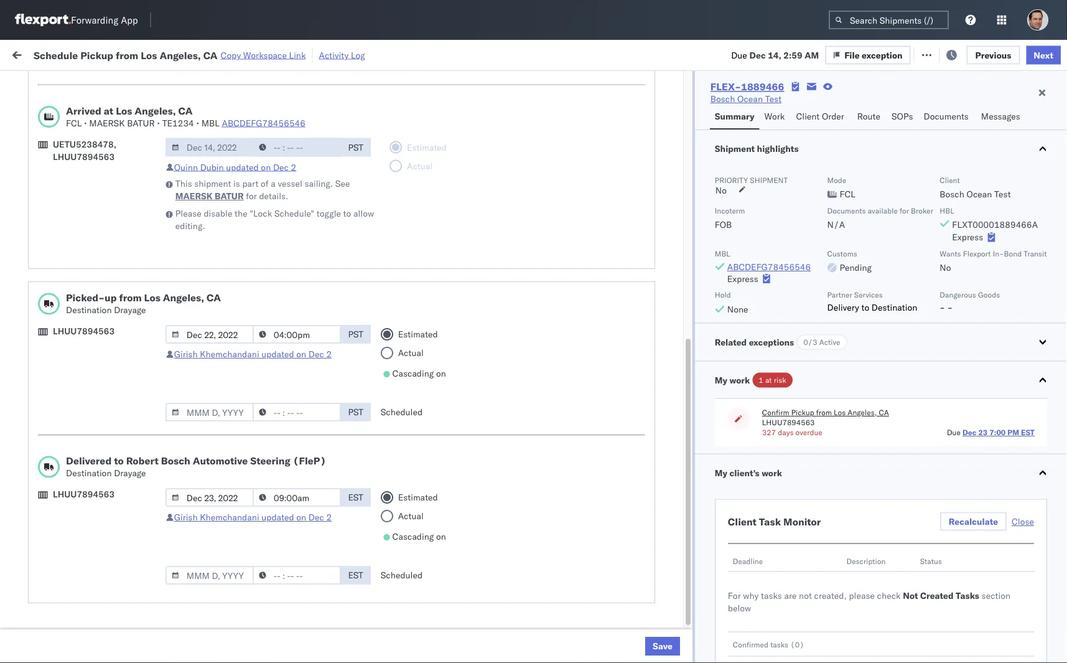 Task type: locate. For each thing, give the bounding box(es) containing it.
1 horizontal spatial batur
[[215, 191, 244, 201]]

gvcu5265864
[[767, 426, 828, 437], [767, 453, 828, 464], [767, 508, 828, 519], [767, 590, 828, 601], [767, 618, 828, 629]]

picked-
[[66, 291, 105, 304]]

1 vertical spatial to
[[862, 302, 870, 313]]

quinn dubin updated on dec 2 button
[[174, 162, 297, 172]]

1 horizontal spatial risk
[[774, 375, 787, 385]]

2 vertical spatial uetu5238478
[[834, 371, 894, 382]]

pickup for schedule pickup from rotterdam, netherlands button corresponding to 11:30 pm est, jan 23, 2023
[[68, 447, 95, 458]]

previous button
[[967, 46, 1021, 64]]

upload for second upload customs clearance documents link from the bottom of the page
[[29, 502, 57, 512]]

flex-1893174
[[687, 399, 752, 410]]

ocean inside client bosch ocean test incoterm fob
[[967, 189, 993, 200]]

mmm d, yyyy text field down 3:00
[[165, 138, 254, 157]]

2 pst from the top
[[348, 329, 364, 340]]

0 vertical spatial girish
[[174, 349, 198, 360]]

rotterdam, for 8:30 pm est, jan 30, 2023
[[117, 556, 162, 567]]

: for snoozed
[[286, 77, 289, 87]]

ceau7522281, down caiu7969337 on the right top
[[767, 152, 831, 163]]

1 horizontal spatial no
[[716, 185, 727, 196]]

save
[[653, 641, 673, 652]]

8:30 pm est, jan 30, 2023
[[200, 563, 311, 574]]

2 schedule pickup from rotterdam, netherlands link from the top
[[29, 556, 177, 581]]

upload for first upload customs clearance documents link
[[29, 118, 57, 129]]

1 horizontal spatial client
[[797, 111, 820, 122]]

1 vertical spatial at
[[104, 104, 113, 117]]

0 vertical spatial mbl
[[202, 117, 220, 128]]

est, down 2:59 am est, jan 13, 2023
[[243, 426, 261, 437]]

2 upload customs clearance documents button from the top
[[29, 282, 177, 308]]

client
[[797, 111, 820, 122], [940, 175, 960, 185], [728, 515, 757, 528]]

0 horizontal spatial due
[[732, 49, 748, 60]]

1 vertical spatial uetu5238478
[[834, 344, 894, 355]]

1846748 up "fob"
[[714, 207, 752, 218]]

est, left "13,"
[[238, 399, 257, 410]]

schedule pickup from rotterdam, netherlands
[[29, 447, 162, 470], [29, 556, 162, 580]]

arrived at los angeles, ca fcl • maersk batur • te1234 • mbl abcdefg78456546
[[66, 104, 306, 128]]

gaurav jawla down operator
[[1004, 125, 1055, 136]]

schedule delivery appointment button for 11:30 pm est, jan 23, 2023
[[29, 425, 153, 439]]

est, up 2:00 am est, feb 3, 2023
[[237, 563, 256, 574]]

rotterdam, inside "confirm pickup from rotterdam, netherlands"
[[112, 584, 157, 595]]

2 mmm d, yyyy text field from the top
[[165, 488, 254, 507]]

1 vertical spatial risk
[[774, 375, 787, 385]]

ca inside picked-up from los angeles, ca destination drayage
[[207, 291, 221, 304]]

girish khemchandani updated on dec 2 button down 2:59 am est, dec 14, 2022
[[174, 349, 332, 360]]

flex-1846748 up "fob"
[[687, 207, 752, 218]]

0 vertical spatial cascading on
[[393, 368, 446, 379]]

ocean fcl for second schedule pickup from los angeles, ca link from the bottom
[[381, 399, 425, 410]]

dangerous goods - -
[[940, 290, 1001, 313]]

4 hlxu8034992 from the top
[[899, 234, 960, 245]]

2 schedule pickup from los angeles, ca button from the top
[[29, 200, 177, 226]]

mode
[[828, 175, 847, 185]]

2 vertical spatial pst
[[348, 407, 364, 417]]

flex-1846748 for third schedule pickup from los angeles, ca link from the bottom of the page
[[687, 262, 752, 273]]

1 vertical spatial girish
[[174, 512, 198, 523]]

schedule pickup from rotterdam, netherlands button
[[29, 446, 177, 472], [29, 556, 177, 582]]

my work up 1893174
[[715, 375, 750, 385]]

ceau7522281, up partner
[[767, 262, 831, 272]]

-- : -- -- text field up 28,
[[253, 488, 341, 507]]

schedule delivery appointment button
[[29, 151, 153, 165], [29, 233, 153, 247], [29, 315, 153, 329], [29, 425, 153, 439], [29, 535, 153, 548]]

5 hlxu6269489, from the top
[[833, 262, 897, 272]]

pickup inside "confirm pickup from rotterdam, netherlands"
[[63, 584, 90, 595]]

1 vertical spatial actual
[[398, 511, 424, 521]]

am for 4th schedule pickup from los angeles, ca button from the bottom
[[222, 207, 236, 218]]

picked-up from los angeles, ca destination drayage
[[66, 291, 221, 315]]

appointment up robert
[[102, 426, 153, 436]]

2 netherlands from the top
[[29, 569, 77, 580]]

2 gaurav jawla from the top
[[1004, 152, 1055, 163]]

2 5, from the top
[[278, 180, 286, 191]]

not
[[800, 590, 812, 601]]

status up created
[[921, 557, 943, 566]]

confirm inside confirm pickup from los angeles, ca
[[29, 337, 60, 348]]

los inside picked-up from los angeles, ca destination drayage
[[144, 291, 161, 304]]

schedule delivery appointment down picked-
[[29, 316, 153, 327]]

drayage inside delivered to robert bosch automotive steering (flep) destination drayage
[[114, 468, 146, 478]]

0 horizontal spatial •
[[84, 117, 87, 128]]

lhuu7894563, up msdu7304509
[[767, 371, 831, 382]]

client for task
[[728, 515, 757, 528]]

confirm delivery for 2nd confirm delivery button from the bottom confirm delivery link
[[29, 371, 95, 382]]

1846748 for second schedule pickup from los angeles, ca link from the top of the page
[[714, 207, 752, 218]]

3 edt, from the top
[[238, 180, 257, 191]]

aug
[[260, 125, 276, 136]]

2 hlxu6269489, from the top
[[833, 179, 897, 190]]

pst for girish khemchandani updated on dec 2
[[348, 329, 364, 340]]

8 account from the top
[[607, 645, 640, 656]]

0 vertical spatial batur
[[127, 117, 155, 128]]

in
[[185, 77, 192, 87]]

2022 for third schedule pickup from los angeles, ca link from the bottom of the page
[[288, 262, 310, 273]]

confirm delivery for confirm delivery link for first confirm delivery button from the bottom of the page
[[29, 617, 95, 628]]

client left "task"
[[728, 515, 757, 528]]

0 vertical spatial schedule pickup from rotterdam, netherlands
[[29, 447, 162, 470]]

1 gaurav jawla from the top
[[1004, 125, 1055, 136]]

netherlands for 11:30
[[29, 459, 77, 470]]

0 vertical spatial confirm pickup from los angeles, ca button
[[29, 337, 177, 363]]

jaehyung choi -
[[1004, 426, 1068, 437]]

2023 down the 30,
[[287, 591, 308, 601]]

1846748 for 2nd upload customs clearance documents link from the top
[[714, 289, 752, 300]]

23, up 25,
[[280, 454, 293, 464]]

est, for "schedule delivery appointment" link for 11:30 pm est, jan 23, 2023
[[243, 426, 261, 437]]

11:30 pm est, jan 23, 2023 up 2:59 am est, jan 25, 2023
[[200, 454, 317, 464]]

3 schedule delivery appointment link from the top
[[29, 425, 153, 437]]

2022 for 2nd upload customs clearance documents link from the top
[[287, 289, 309, 300]]

batur left te1234
[[127, 117, 155, 128]]

2 vertical spatial client
[[728, 515, 757, 528]]

schedule pickup from rotterdam, netherlands for 11:30
[[29, 447, 162, 470]]

gaurav jawla for schedule pickup from los angeles, ca
[[1004, 180, 1055, 191]]

3 lagerfeld from the top
[[668, 508, 705, 519]]

0 vertical spatial work
[[36, 45, 68, 62]]

schedule delivery appointment up delivered
[[29, 426, 153, 436]]

11:30 pm est, jan 23, 2023 down 2:59 am est, jan 13, 2023
[[200, 426, 317, 437]]

2 horizontal spatial no
[[940, 262, 952, 273]]

jawla for schedule pickup from los angeles, ca
[[1034, 180, 1055, 191]]

8 integration test account - karl lagerfeld from the top
[[543, 645, 705, 656]]

feb for 8:30 am est, feb 3, 2023
[[259, 618, 274, 629]]

exception
[[873, 48, 914, 59], [862, 49, 903, 60]]

lhuu7894563, uetu5238478 down partner
[[767, 344, 894, 355]]

1 clearance from the top
[[96, 118, 136, 129]]

1 vertical spatial 3,
[[276, 618, 284, 629]]

for left work,
[[119, 77, 129, 87]]

feb down 2:00 am est, feb 3, 2023
[[259, 618, 274, 629]]

327
[[763, 428, 776, 437]]

gaurav for upload customs clearance documents
[[1004, 125, 1032, 136]]

0 vertical spatial express
[[953, 232, 984, 243]]

confirm pickup from los angeles, ca link
[[29, 337, 177, 361]]

est, for confirm pickup from los angeles, ca link
[[237, 344, 256, 355]]

schedule pickup from los angeles, ca button
[[29, 172, 177, 198], [29, 200, 177, 226], [29, 254, 177, 280], [29, 391, 177, 417], [29, 474, 177, 500]]

clearance
[[96, 118, 136, 129], [96, 282, 136, 293], [96, 502, 136, 512], [96, 639, 136, 649]]

2130387 up client's
[[714, 454, 752, 464]]

2 maeu9408431 from the top
[[848, 454, 911, 464]]

in-
[[994, 249, 1005, 258]]

1 vertical spatial tasks
[[771, 640, 789, 649]]

3 upload from the top
[[29, 502, 57, 512]]

delivery down confirm pickup from los angeles, ca
[[63, 371, 95, 382]]

mbl/mawb numbers button
[[842, 99, 985, 111]]

risk for 778 at risk
[[257, 48, 272, 59]]

11:30 up 2:59 am est, jan 25, 2023
[[200, 454, 225, 464]]

2 hlxu8034992 from the top
[[899, 179, 960, 190]]

1 vertical spatial cascading
[[393, 531, 434, 542]]

1 vertical spatial pst
[[348, 329, 364, 340]]

delivery inside partner services delivery to destination
[[828, 302, 860, 313]]

1 vertical spatial 11:30 pm est, jan 23, 2023
[[200, 454, 317, 464]]

ceau7522281, hlxu6269489, hlxu8034992 down documents available for broker n/a
[[767, 234, 960, 245]]

3 hlxu6269489, from the top
[[833, 207, 897, 218]]

0 vertical spatial risk
[[257, 48, 272, 59]]

schedule pickup from los angeles, ca copy workspace link
[[34, 49, 306, 61]]

robert
[[126, 455, 159, 467]]

confirm delivery button down "confirm pickup from rotterdam, netherlands"
[[29, 617, 95, 630]]

7 integration from the top
[[543, 618, 586, 629]]

2 vertical spatial lhuu7894563,
[[767, 371, 831, 382]]

gaurav jawla
[[1004, 125, 1055, 136], [1004, 152, 1055, 163], [1004, 180, 1055, 191], [1004, 234, 1055, 245]]

am down automotive
[[222, 481, 236, 492]]

am for 1st schedule pickup from los angeles, ca button from the top
[[222, 180, 236, 191]]

angeles, inside confirm pickup from los angeles, ca lhuu7894563
[[848, 408, 878, 417]]

mmm d, yyyy text field for angeles,
[[165, 325, 254, 344]]

2 -- : -- -- text field from the top
[[253, 403, 341, 422]]

2022 up vessel
[[288, 152, 310, 163]]

express up flexport
[[953, 232, 984, 243]]

forwarding app
[[71, 14, 138, 26]]

destination down picked-
[[66, 304, 112, 315]]

flex-2130384 button
[[667, 533, 755, 550], [667, 533, 755, 550], [667, 560, 755, 577], [667, 560, 755, 577], [667, 642, 755, 660], [667, 642, 755, 660]]

2 horizontal spatial work
[[762, 467, 783, 478]]

pickup for the topmost confirm pickup from los angeles, ca button
[[63, 337, 90, 348]]

to inside the 'please disable the "lock schedule" toggle to allow editing.'
[[343, 208, 351, 219]]

schedule for schedule pickup from rotterdam, netherlands button corresponding to 11:30 pm est, jan 23, 2023
[[29, 447, 65, 458]]

0 vertical spatial 11:30 pm est, jan 23, 2023
[[200, 426, 317, 437]]

pickup for fourth schedule pickup from los angeles, ca button
[[68, 392, 95, 403]]

hlxu6269489, for first schedule pickup from los angeles, ca link
[[833, 179, 897, 190]]

4 2:59 am edt, nov 5, 2022 from the top
[[200, 262, 310, 273]]

0 vertical spatial nyku9743990
[[767, 535, 828, 546]]

1 vertical spatial lhuu7894563, uetu5238478
[[767, 344, 894, 355]]

1 • from the left
[[84, 117, 87, 128]]

confirm delivery down confirm pickup from los angeles, ca
[[29, 371, 95, 382]]

23, for los
[[277, 344, 290, 355]]

work inside import work button
[[135, 48, 157, 59]]

est, for "schedule delivery appointment" link for 2:59 am est, dec 14, 2022
[[238, 317, 257, 328]]

updated
[[226, 162, 259, 172], [262, 349, 294, 360], [262, 512, 294, 523]]

cascading
[[393, 368, 434, 379], [393, 531, 434, 542]]

mbl/mawb numbers
[[848, 102, 924, 111]]

zimu3048342 up the check
[[848, 563, 907, 574]]

5 schedule pickup from los angeles, ca from the top
[[29, 474, 168, 497]]

part
[[242, 178, 259, 189]]

0 horizontal spatial to
[[114, 455, 124, 467]]

1 vertical spatial my
[[715, 375, 728, 385]]

pickup for 4th schedule pickup from los angeles, ca button from the bottom
[[68, 200, 95, 211]]

1 2130387 from the top
[[714, 426, 752, 437]]

bosch inside delivered to robert bosch automotive steering (flep) destination drayage
[[161, 455, 190, 467]]

0 vertical spatial due
[[732, 49, 748, 60]]

9 resize handle column header from the left
[[983, 97, 997, 663]]

1 gaurav from the top
[[1004, 125, 1032, 136]]

1846748
[[714, 152, 752, 163], [714, 180, 752, 191], [714, 207, 752, 218], [714, 234, 752, 245], [714, 262, 752, 273], [714, 289, 752, 300]]

jan up 25,
[[264, 454, 277, 464]]

bosch inside bosch ocean test link
[[711, 93, 736, 104]]

1 horizontal spatial express
[[953, 232, 984, 243]]

bond
[[1005, 249, 1022, 258]]

mmm d, yyyy text field up automotive
[[165, 403, 254, 422]]

girish for automotive
[[174, 512, 198, 523]]

filtered by:
[[12, 76, 57, 87]]

est, for schedule pickup from rotterdam, netherlands link related to 11:30 pm est, jan 23, 2023
[[243, 454, 261, 464]]

3 integration from the top
[[543, 508, 586, 519]]

maeu9408431 for schedule pickup from rotterdam, netherlands
[[848, 454, 911, 464]]

created
[[921, 590, 954, 601]]

confirm delivery link
[[29, 370, 95, 383], [29, 617, 95, 629]]

risk for 1 at risk
[[774, 375, 787, 385]]

ca inside confirm pickup from los angeles, ca
[[29, 350, 40, 361]]

1 upload customs clearance documents link from the top
[[29, 117, 177, 142]]

girish khemchandani updated on dec 2 down 2:59 am est, dec 14, 2022
[[174, 349, 332, 360]]

at inside arrived at los angeles, ca fcl • maersk batur • te1234 • mbl abcdefg78456546
[[104, 104, 113, 117]]

0 vertical spatial 2:00
[[200, 289, 219, 300]]

2022 down 2:59 am est, dec 14, 2022
[[292, 344, 314, 355]]

this
[[175, 178, 192, 189]]

0 vertical spatial zimu3048342
[[848, 536, 907, 547]]

confirm pickup from los angeles, ca button down the up
[[29, 337, 177, 363]]

schedule delivery appointment button up "confirm pickup from rotterdam, netherlands"
[[29, 535, 153, 548]]

0 vertical spatial lhuu7894563, uetu5238478
[[767, 316, 894, 327]]

3, for 2:00 am est, feb 3, 2023
[[276, 591, 284, 601]]

0 vertical spatial pst
[[348, 142, 364, 153]]

23, down "13,"
[[280, 426, 293, 437]]

shipment inside this shipment is part of a vessel sailing. see maersk batur for details.
[[194, 178, 231, 189]]

ocean fcl for "schedule delivery appointment" link for 2:59 am est, dec 14, 2022
[[381, 317, 425, 328]]

0 horizontal spatial at
[[104, 104, 113, 117]]

1 vertical spatial work
[[765, 111, 785, 122]]

tasks left '('
[[771, 640, 789, 649]]

2130384
[[714, 536, 752, 547], [714, 563, 752, 574], [714, 645, 752, 656]]

1 vertical spatial zimu3048342
[[848, 563, 907, 574]]

client task monitor
[[728, 515, 822, 528]]

confirm for confirm pickup from rotterdam, netherlands button
[[29, 584, 60, 595]]

1 horizontal spatial at
[[247, 48, 255, 59]]

ocean inside bosch ocean test link
[[738, 93, 763, 104]]

numbers inside container numbers
[[767, 107, 798, 116]]

1 vertical spatial maersk
[[175, 191, 213, 201]]

mbl/mawb
[[848, 102, 891, 111]]

0 horizontal spatial my work
[[12, 45, 68, 62]]

2 confirm delivery from the top
[[29, 617, 95, 628]]

batch action button
[[979, 45, 1061, 63]]

bosch ocean test
[[711, 93, 782, 104], [462, 262, 533, 273], [543, 262, 614, 273]]

1 integration from the top
[[543, 426, 586, 437]]

jaehyung
[[1004, 426, 1040, 437]]

-- : -- -- text field
[[253, 325, 341, 344], [253, 403, 341, 422], [253, 488, 341, 507], [253, 566, 341, 585]]

2022 for confirm pickup from los angeles, ca link
[[292, 344, 314, 355]]

gaurav down the messages button
[[1004, 152, 1032, 163]]

delivery down uetu5238478,
[[68, 152, 100, 163]]

updated down 2:59 am est, dec 14, 2022
[[262, 349, 294, 360]]

1 vertical spatial confirm delivery link
[[29, 617, 95, 629]]

upload for fourth upload customs clearance documents link from the top of the page
[[29, 639, 57, 649]]

1 upload customs clearance documents from the top
[[29, 118, 136, 141]]

1 vertical spatial due
[[948, 428, 961, 437]]

message (0)
[[167, 48, 218, 59]]

8 resize handle column header from the left
[[827, 97, 842, 663]]

5 hlxu8034992 from the top
[[899, 262, 960, 272]]

clearance for first upload customs clearance documents link
[[96, 118, 136, 129]]

1 pst from the top
[[348, 142, 364, 153]]

0 vertical spatial mmm d, yyyy text field
[[165, 325, 254, 344]]

schedule delivery appointment for 11:30 pm est, jan 23, 2023
[[29, 426, 153, 436]]

0 horizontal spatial abcdefg78456546 button
[[222, 117, 306, 128]]

am up 2:00 am est, nov 9, 2022
[[222, 262, 236, 273]]

client inside button
[[797, 111, 820, 122]]

2 schedule pickup from rotterdam, netherlands from the top
[[29, 556, 162, 580]]

2:59 for 1st schedule pickup from los angeles, ca link from the bottom
[[200, 481, 219, 492]]

2 vertical spatial 2
[[327, 512, 332, 523]]

cascading on for picked-up from los angeles, ca
[[393, 368, 446, 379]]

1 uetu5238478 from the top
[[834, 316, 894, 327]]

4 jawla from the top
[[1034, 234, 1055, 245]]

2 vertical spatial netherlands
[[29, 596, 77, 607]]

appointment for 11:30 pm est, jan 23, 2023
[[102, 426, 153, 436]]

2 vertical spatial flex-2130384
[[687, 645, 752, 656]]

2 girish khemchandani updated on dec 2 button from the top
[[174, 512, 332, 523]]

0 vertical spatial drayage
[[114, 304, 146, 315]]

schedule delivery appointment link up "confirm pickup from rotterdam, netherlands"
[[29, 535, 153, 547]]

2 vertical spatial mmm d, yyyy text field
[[165, 566, 254, 585]]

abcdefg78456546 button up -- : -- -- text field
[[222, 117, 306, 128]]

destination inside picked-up from los angeles, ca destination drayage
[[66, 304, 112, 315]]

pm down 2:59 am est, dec 14, 2022
[[222, 344, 235, 355]]

1 vertical spatial mbl
[[715, 249, 731, 258]]

client inside client bosch ocean test incoterm fob
[[940, 175, 960, 185]]

documents
[[924, 111, 969, 122], [29, 130, 74, 141], [828, 206, 866, 215], [29, 295, 74, 306], [29, 514, 74, 525], [29, 651, 74, 662]]

work button
[[760, 105, 792, 130]]

1846748 for third schedule pickup from los angeles, ca link from the bottom of the page
[[714, 262, 752, 273]]

1 schedule pickup from rotterdam, netherlands from the top
[[29, 447, 162, 470]]

11:30 pm est, jan 23, 2023 for schedule pickup from rotterdam, netherlands
[[200, 454, 317, 464]]

1 horizontal spatial •
[[157, 117, 160, 128]]

7:00 right 23 at the right
[[990, 428, 1006, 437]]

0 horizontal spatial batur
[[127, 117, 155, 128]]

MMM D, YYYY text field
[[165, 138, 254, 157], [165, 403, 254, 422]]

to left allow
[[343, 208, 351, 219]]

• left te1234
[[157, 117, 160, 128]]

4 upload customs clearance documents link from the top
[[29, 638, 177, 663]]

flex-2130384 up deadline
[[687, 536, 752, 547]]

23, for rotterdam,
[[280, 454, 293, 464]]

est, down 2:00 am est, nov 9, 2022
[[238, 317, 257, 328]]

6 resize handle column header from the left
[[646, 97, 661, 663]]

2 vertical spatial at
[[766, 375, 772, 385]]

no down priority
[[716, 185, 727, 196]]

am down 2:00 am est, nov 9, 2022
[[222, 317, 236, 328]]

batur down the is
[[215, 191, 244, 201]]

gaurav down messages
[[1004, 125, 1032, 136]]

1 actual from the top
[[398, 347, 424, 358]]

clearance for second upload customs clearance documents link from the bottom of the page
[[96, 502, 136, 512]]

ocean fcl for confirm pickup from los angeles, ca link
[[381, 344, 425, 355]]

delivery down "confirm pickup from rotterdam, netherlands"
[[63, 617, 95, 628]]

1 vertical spatial 7:00
[[990, 428, 1006, 437]]

maersk inside this shipment is part of a vessel sailing. see maersk batur for details.
[[175, 191, 213, 201]]

1662119
[[714, 481, 752, 492]]

6 1846748 from the top
[[714, 289, 752, 300]]

flex-1846748 for first schedule pickup from los angeles, ca link
[[687, 180, 752, 191]]

customs
[[59, 118, 94, 129], [828, 249, 858, 258], [59, 282, 94, 293], [59, 502, 94, 512], [59, 639, 94, 649]]

ceau7522281, hlxu6269489, hlxu8034992 up mode
[[767, 152, 960, 163]]

1 horizontal spatial shipment
[[750, 175, 788, 185]]

2 1846748 from the top
[[714, 180, 752, 191]]

jan for second schedule pickup from los angeles, ca link from the bottom
[[259, 399, 273, 410]]

arrived
[[66, 104, 101, 117]]

2:00 am est, feb 3, 2023
[[200, 591, 308, 601]]

5, right the a
[[278, 180, 286, 191]]

1846748 up the hold
[[714, 262, 752, 273]]

6 ceau7522281, from the top
[[767, 289, 831, 300]]

0 vertical spatial status
[[67, 77, 89, 87]]

2 11:30 pm est, jan 23, 2023 from the top
[[200, 454, 317, 464]]

risk right 1
[[774, 375, 787, 385]]

wants flexport in-bond transit no
[[940, 249, 1048, 273]]

2 lhuu7894563, uetu5238478 from the top
[[767, 344, 894, 355]]

14, down '9,'
[[277, 317, 291, 328]]

2:00 for 2:00 am est, feb 3, 2023
[[200, 591, 219, 601]]

3 schedule pickup from los angeles, ca button from the top
[[29, 254, 177, 280]]

-
[[940, 302, 946, 313], [948, 302, 953, 313], [642, 426, 647, 437], [1063, 426, 1068, 437], [642, 454, 647, 464], [642, 508, 647, 519], [642, 536, 647, 547], [642, 563, 647, 574], [642, 591, 647, 601], [642, 618, 647, 629], [642, 645, 647, 656]]

(
[[791, 640, 796, 649]]

ready
[[95, 77, 117, 87]]

upload customs clearance documents link up confirm pickup from los angeles, ca link
[[29, 282, 177, 307]]

2 horizontal spatial client
[[940, 175, 960, 185]]

1 girish from the top
[[174, 349, 198, 360]]

11:30 pm est, jan 23, 2023
[[200, 426, 317, 437], [200, 454, 317, 464]]

13 ocean fcl from the top
[[381, 591, 425, 601]]

1 girish khemchandani updated on dec 2 button from the top
[[174, 349, 332, 360]]

am up 2:59 am est, dec 14, 2022
[[222, 289, 236, 300]]

fcl
[[66, 117, 82, 128], [409, 152, 425, 163], [409, 180, 425, 191], [840, 189, 856, 200], [409, 262, 425, 273], [409, 317, 425, 328], [409, 344, 425, 355], [409, 371, 425, 382], [409, 399, 425, 410], [409, 426, 425, 437], [409, 481, 425, 492], [409, 508, 425, 519], [409, 536, 425, 547], [409, 563, 425, 574], [409, 591, 425, 601], [409, 618, 425, 629]]

1 8:30 from the top
[[200, 563, 219, 574]]

3, down the 30,
[[276, 591, 284, 601]]

2 lagerfeld from the top
[[668, 454, 705, 464]]

work left 1
[[730, 375, 750, 385]]

0 horizontal spatial maersk
[[89, 117, 125, 128]]

flex-2130384 down below at the bottom right of page
[[687, 645, 752, 656]]

documents inside documents available for broker n/a
[[828, 206, 866, 215]]

1 vertical spatial girish khemchandani updated on dec 2
[[174, 512, 332, 523]]

uetu5238478
[[834, 316, 894, 327], [834, 344, 894, 355], [834, 371, 894, 382]]

est, down 2:59 am est, dec 14, 2022
[[237, 344, 256, 355]]

4 1846748 from the top
[[714, 234, 752, 245]]

2 vertical spatial nyku9743990
[[767, 645, 828, 656]]

schedule for 8:30 pm est, jan 30, 2023's schedule pickup from rotterdam, netherlands button
[[29, 556, 65, 567]]

0 vertical spatial netherlands
[[29, 459, 77, 470]]

3 test123456 from the top
[[848, 262, 901, 273]]

5 1846748 from the top
[[714, 262, 752, 273]]

1 vertical spatial schedule pickup from rotterdam, netherlands
[[29, 556, 162, 580]]

customs down arrived
[[59, 118, 94, 129]]

3 mmm d, yyyy text field from the top
[[165, 566, 254, 585]]

2 2130384 from the top
[[714, 563, 752, 574]]

2:59 down 2:00 am est, nov 9, 2022
[[200, 317, 219, 328]]

MMM D, YYYY text field
[[165, 325, 254, 344], [165, 488, 254, 507], [165, 566, 254, 585]]

schedule pickup from rotterdam, netherlands for 8:30
[[29, 556, 162, 580]]

1 feb from the top
[[259, 591, 274, 601]]

0 horizontal spatial work
[[135, 48, 157, 59]]

0 vertical spatial scheduled
[[381, 407, 423, 417]]

previous
[[976, 49, 1012, 60]]

1 estimated from the top
[[398, 329, 438, 340]]

am for 3rd schedule pickup from los angeles, ca button from the bottom
[[222, 262, 236, 273]]

appointment
[[102, 152, 153, 163], [102, 234, 153, 245], [102, 316, 153, 327], [102, 426, 153, 436], [102, 535, 153, 546]]

resize handle column header
[[178, 97, 193, 663], [316, 97, 331, 663], [360, 97, 375, 663], [441, 97, 456, 663], [522, 97, 537, 663], [646, 97, 661, 663], [746, 97, 761, 663], [827, 97, 842, 663], [983, 97, 997, 663], [1036, 97, 1051, 663]]

7 lagerfeld from the top
[[668, 618, 705, 629]]

2130387 for schedule pickup from rotterdam, netherlands
[[714, 454, 752, 464]]

flex-2130387
[[687, 426, 752, 437], [687, 454, 752, 464], [687, 508, 752, 519], [687, 591, 752, 601], [687, 618, 752, 629]]

te1234
[[162, 117, 194, 128]]

status for status : ready for work, blocked, in progress
[[67, 77, 89, 87]]

2 lhuu7894563, from the top
[[767, 344, 831, 355]]

1 vertical spatial cascading on
[[393, 531, 446, 542]]

upload
[[29, 118, 57, 129], [29, 282, 57, 293], [29, 502, 57, 512], [29, 639, 57, 649]]

1 cascading from the top
[[393, 368, 434, 379]]

girish khemchandani updated on dec 2
[[174, 349, 332, 360], [174, 512, 332, 523]]

1 schedule pickup from los angeles, ca button from the top
[[29, 172, 177, 198]]

• left 3:00
[[196, 117, 199, 128]]

zimu3048342 up description
[[848, 536, 907, 547]]

flex-1660288
[[687, 125, 752, 136]]

test123456 for third schedule pickup from los angeles, ca link from the bottom of the page
[[848, 262, 901, 273]]

0 horizontal spatial status
[[67, 77, 89, 87]]

2 confirm delivery button from the top
[[29, 617, 95, 630]]

0 vertical spatial 11:30
[[200, 426, 225, 437]]

pickup inside confirm pickup from los angeles, ca
[[63, 337, 90, 348]]

khemchandani down 2:59 am est, jan 25, 2023
[[200, 512, 259, 523]]

check
[[878, 590, 901, 601]]

destination inside partner services delivery to destination
[[872, 302, 918, 313]]

: left ready
[[89, 77, 91, 87]]

1 horizontal spatial confirm pickup from los angeles, ca button
[[763, 408, 890, 417]]

ceau7522281, hlxu6269489, hlxu8034992 up "n/a"
[[767, 207, 960, 218]]

confirm pickup from rotterdam, netherlands
[[29, 584, 157, 607]]

2 gvcu5265864 from the top
[[767, 453, 828, 464]]

2130384 down below at the bottom right of page
[[714, 645, 752, 656]]

feb
[[259, 591, 274, 601], [259, 618, 274, 629]]

for left broker
[[900, 206, 910, 215]]

3 ocean fcl from the top
[[381, 262, 425, 273]]

1 vertical spatial mmm d, yyyy text field
[[165, 488, 254, 507]]

due dec 23 7:00 pm est
[[948, 428, 1035, 437]]

action
[[1025, 48, 1053, 59]]

hlxu6269489, down documents available for broker n/a
[[833, 234, 897, 245]]

2 integration test account - karl lagerfeld from the top
[[543, 454, 705, 464]]

no inside wants flexport in-bond transit no
[[940, 262, 952, 273]]

from
[[116, 49, 138, 61], [97, 173, 115, 184], [97, 200, 115, 211], [97, 255, 115, 266], [119, 291, 142, 304], [92, 337, 110, 348], [97, 392, 115, 403], [817, 408, 832, 417], [97, 447, 115, 458], [97, 474, 115, 485], [97, 556, 115, 567], [92, 584, 110, 595]]

1 schedule pickup from los angeles, ca from the top
[[29, 173, 168, 196]]

for inside documents available for broker n/a
[[900, 206, 910, 215]]

delivered
[[66, 455, 112, 467]]

lhuu7894563, uetu5238478 down active
[[767, 371, 894, 382]]

1 vertical spatial 2:00
[[200, 591, 219, 601]]

flex-1889466 button
[[667, 313, 755, 331], [667, 313, 755, 331], [667, 341, 755, 358], [667, 341, 755, 358], [667, 368, 755, 386], [667, 368, 755, 386]]

am for upload customs clearance documents button for 2:00 am est, nov 9, 2022
[[222, 289, 236, 300]]

0 vertical spatial upload customs clearance documents button
[[29, 117, 177, 144]]

8:30 for 8:30 am est, feb 3, 2023
[[200, 618, 219, 629]]

est, for 1st schedule pickup from los angeles, ca link from the bottom
[[238, 481, 257, 492]]

lhuu7894563, uetu5238478 for 7:00 pm est, dec 23, 2022
[[767, 344, 894, 355]]

at for 1
[[766, 375, 772, 385]]

angeles, inside arrived at los angeles, ca fcl • maersk batur • te1234 • mbl abcdefg78456546
[[135, 104, 176, 117]]

rotterdam, for 11:30 pm est, jan 23, 2023
[[117, 447, 162, 458]]

delivery
[[68, 152, 100, 163], [68, 234, 100, 245], [828, 302, 860, 313], [68, 316, 100, 327], [63, 371, 95, 382], [68, 426, 100, 436], [68, 535, 100, 546], [63, 617, 95, 628]]

schedule delivery appointment button for 2:59 am est, dec 14, 2022
[[29, 315, 153, 329]]

2022 for "schedule delivery appointment" link associated with 2:59 am edt, nov 5, 2022
[[288, 152, 310, 163]]

5 lagerfeld from the top
[[668, 563, 705, 574]]

confirm inside "confirm pickup from rotterdam, netherlands"
[[29, 584, 60, 595]]

4 upload from the top
[[29, 639, 57, 649]]

1 vertical spatial status
[[921, 557, 943, 566]]

1 vertical spatial confirm delivery button
[[29, 617, 95, 630]]

am up 8:30 am est, feb 3, 2023 on the left
[[222, 591, 236, 601]]

schedule delivery appointment button down uetu5238478,
[[29, 151, 153, 165]]

30,
[[274, 563, 288, 574]]

0 horizontal spatial :
[[89, 77, 91, 87]]

gaurav jawla up transit
[[1004, 234, 1055, 245]]

1846748 for "schedule delivery appointment" link associated with 2:59 am edt, nov 5, 2022
[[714, 152, 752, 163]]

flex-1889466
[[711, 80, 785, 93], [687, 317, 752, 328], [687, 344, 752, 355], [687, 371, 752, 382]]

numbers down container
[[767, 107, 798, 116]]

3, down 2:00 am est, feb 3, 2023
[[276, 618, 284, 629]]

work down container
[[765, 111, 785, 122]]

confirm pickup from los angeles, ca button up overdue
[[763, 408, 890, 417]]

on
[[304, 48, 314, 59], [261, 162, 271, 172], [297, 349, 306, 360], [436, 368, 446, 379], [297, 512, 306, 523], [436, 531, 446, 542]]

risk right 778 at left top
[[257, 48, 272, 59]]

jan up steering
[[264, 426, 277, 437]]

1 vertical spatial my work
[[715, 375, 750, 385]]

6 hlxu6269489, from the top
[[833, 289, 897, 300]]

schedule for 11:30 pm est, jan 23, 2023's schedule delivery appointment button
[[29, 426, 65, 436]]

pickup
[[80, 49, 113, 61], [68, 173, 95, 184], [68, 200, 95, 211], [68, 255, 95, 266], [63, 337, 90, 348], [68, 392, 95, 403], [792, 408, 815, 417], [68, 447, 95, 458], [68, 474, 95, 485], [68, 556, 95, 567], [63, 584, 90, 595]]

8:30 up 2:00 am est, feb 3, 2023
[[200, 563, 219, 574]]

2 vertical spatial 2130384
[[714, 645, 752, 656]]

2 feb from the top
[[259, 618, 274, 629]]

1 schedule delivery appointment from the top
[[29, 152, 153, 163]]

2 vertical spatial 23,
[[280, 454, 293, 464]]

1 vertical spatial work
[[730, 375, 750, 385]]

batur
[[127, 117, 155, 128], [215, 191, 244, 201]]

: down the '187'
[[286, 77, 289, 87]]

1 vertical spatial 2130384
[[714, 563, 752, 574]]

1 zimu3048342 from the top
[[848, 536, 907, 547]]

from inside picked-up from los angeles, ca destination drayage
[[119, 291, 142, 304]]

5 schedule pickup from los angeles, ca link from the top
[[29, 474, 177, 498]]

schedule delivery appointment link for 11:30 pm est, jan 23, 2023
[[29, 425, 153, 437]]

netherlands inside "confirm pickup from rotterdam, netherlands"
[[29, 596, 77, 607]]

1 horizontal spatial to
[[343, 208, 351, 219]]

upload customs clearance documents button up confirm pickup from los angeles, ca link
[[29, 282, 177, 308]]

schedule delivery appointment button for 2:59 am edt, nov 5, 2022
[[29, 151, 153, 165]]

edt, up 2:00 am est, nov 9, 2022
[[238, 262, 257, 273]]

angeles, inside confirm pickup from los angeles, ca
[[129, 337, 163, 348]]

gaurav for schedule delivery appointment
[[1004, 152, 1032, 163]]

Search Work text field
[[650, 45, 785, 63]]

upload customs clearance documents for first upload customs clearance documents link
[[29, 118, 136, 141]]

0 vertical spatial uetu5238478
[[834, 316, 894, 327]]

2
[[291, 162, 297, 172], [327, 349, 332, 360], [327, 512, 332, 523]]

1 girish khemchandani updated on dec 2 from the top
[[174, 349, 332, 360]]

1 lhuu7894563, from the top
[[767, 316, 831, 327]]

numbers for container numbers
[[767, 107, 798, 116]]

2:59 for third schedule pickup from los angeles, ca link from the bottom of the page
[[200, 262, 219, 273]]

sailing.
[[305, 178, 333, 189]]

1 vertical spatial nyku9743990
[[767, 563, 828, 574]]

1 5, from the top
[[278, 152, 286, 163]]

2023 right "13,"
[[291, 399, 312, 410]]

2 zimu3048342 from the top
[[848, 563, 907, 574]]



Task type: describe. For each thing, give the bounding box(es) containing it.
jan left 28,
[[264, 508, 277, 519]]

2 upload customs clearance documents link from the top
[[29, 282, 177, 307]]

2 edt, from the top
[[238, 152, 257, 163]]

below
[[728, 602, 752, 613]]

778
[[229, 48, 245, 59]]

los inside arrived at los angeles, ca fcl • maersk batur • te1234 • mbl abcdefg78456546
[[116, 104, 132, 117]]

at for 778
[[247, 48, 255, 59]]

2 ceau7522281, from the top
[[767, 179, 831, 190]]

2:59 for second schedule pickup from los angeles, ca link from the top of the page
[[200, 207, 219, 218]]

2 for delivered to robert bosch automotive steering (flep)
[[327, 512, 332, 523]]

est, for schedule pickup from rotterdam, netherlands link for 8:30 pm est, jan 30, 2023
[[237, 563, 256, 574]]

4 -- : -- -- text field from the top
[[253, 566, 341, 585]]

4 schedule pickup from los angeles, ca from the top
[[29, 392, 168, 415]]

jan for 1st schedule pickup from los angeles, ca link from the bottom
[[259, 481, 273, 492]]

-- : -- -- text field
[[253, 138, 341, 157]]

schedule delivery appointment link for 2:59 am edt, nov 5, 2022
[[29, 151, 153, 163]]

4 schedule pickup from los angeles, ca link from the top
[[29, 391, 177, 416]]

to inside delivered to robert bosch automotive steering (flep) destination drayage
[[114, 455, 124, 467]]

pm up 2:00 am est, feb 3, 2023
[[222, 563, 235, 574]]

1 vertical spatial 23,
[[280, 426, 293, 437]]

msdu7304509
[[767, 398, 830, 409]]

for inside this shipment is part of a vessel sailing. see maersk batur for details.
[[246, 191, 257, 201]]

pickup inside confirm pickup from los angeles, ca lhuu7894563
[[792, 408, 815, 417]]

nov right part on the left
[[260, 180, 276, 191]]

route button
[[853, 105, 887, 130]]

2 for picked-up from los angeles, ca
[[327, 349, 332, 360]]

from inside "confirm pickup from rotterdam, netherlands"
[[92, 584, 110, 595]]

1 vertical spatial abcdefg78456546 button
[[728, 262, 811, 272]]

gaurav for schedule pickup from los angeles, ca
[[1004, 180, 1032, 191]]

client bosch ocean test incoterm fob
[[715, 175, 1012, 230]]

2 • from the left
[[157, 117, 160, 128]]

4 karl from the top
[[650, 536, 666, 547]]

wants
[[940, 249, 962, 258]]

13,
[[275, 399, 288, 410]]

documents available for broker n/a
[[828, 206, 934, 230]]

4 gaurav from the top
[[1004, 234, 1032, 245]]

estimated for picked-up from los angeles, ca
[[398, 329, 438, 340]]

pickup for 1st schedule pickup from los angeles, ca button from the top
[[68, 173, 95, 184]]

10 ocean fcl from the top
[[381, 508, 425, 519]]

1 karl from the top
[[650, 426, 666, 437]]

est, down 2:59 am est, jan 25, 2023
[[243, 508, 261, 519]]

5 resize handle column header from the left
[[522, 97, 537, 663]]

11 ocean fcl from the top
[[381, 536, 425, 547]]

4 maeu9408431 from the top
[[848, 618, 911, 629]]

est, for second schedule pickup from los angeles, ca link from the bottom
[[238, 399, 257, 410]]

messages button
[[977, 105, 1028, 130]]

fcl inside arrived at los angeles, ca fcl • maersk batur • te1234 • mbl abcdefg78456546
[[66, 117, 82, 128]]

drayage inside picked-up from los angeles, ca destination drayage
[[114, 304, 146, 315]]

0 vertical spatial for
[[119, 77, 129, 87]]

rotterdam, for 2:00 am est, feb 3, 2023
[[112, 584, 157, 595]]

3 zimu3048342 from the top
[[848, 645, 907, 656]]

1 horizontal spatial 7:00
[[990, 428, 1006, 437]]

schedule for 4th schedule pickup from los angeles, ca button from the bottom
[[29, 200, 65, 211]]

2023 right steering
[[295, 454, 317, 464]]

documents button
[[919, 105, 977, 130]]

2:59 up container
[[784, 49, 803, 60]]

2 integration from the top
[[543, 454, 586, 464]]

ocean fcl for third schedule pickup from los angeles, ca link from the bottom of the page
[[381, 262, 425, 273]]

upload customs clearance documents button for 3:00 am edt, aug 19, 2022
[[29, 117, 177, 144]]

abcdefg78456546 inside arrived at los angeles, ca fcl • maersk batur • te1234 • mbl abcdefg78456546
[[222, 117, 306, 128]]

1 horizontal spatial 14,
[[768, 49, 782, 60]]

5 ceau7522281, from the top
[[767, 262, 831, 272]]

partner services delivery to destination
[[828, 290, 918, 313]]

1 flex-2130384 from the top
[[687, 536, 752, 547]]

2 horizontal spatial bosch ocean test
[[711, 93, 782, 104]]

7 account from the top
[[607, 618, 640, 629]]

5 edt, from the top
[[238, 262, 257, 273]]

0 vertical spatial updated
[[226, 162, 259, 172]]

lhuu7894563, for 7:00 pm est, dec 23, 2022
[[767, 344, 831, 355]]

2:59 for "schedule delivery appointment" link associated with 2:59 am edt, nov 5, 2022
[[200, 152, 219, 163]]

shipment for this
[[194, 178, 231, 189]]

0 horizontal spatial bosch ocean test
[[462, 262, 533, 273]]

mbl inside arrived at los angeles, ca fcl • maersk batur • te1234 • mbl abcdefg78456546
[[202, 117, 220, 128]]

am up container numbers button
[[805, 49, 819, 60]]

confirmed tasks ( 0 )
[[733, 640, 805, 649]]

jan for schedule pickup from rotterdam, netherlands link related to 11:30 pm est, jan 23, 2023
[[264, 454, 277, 464]]

schedule delivery appointment for 2:59 am est, dec 14, 2022
[[29, 316, 153, 327]]

uetu5238478, lhuu7894563
[[53, 139, 116, 162]]

pm up 2:59 am est, jan 25, 2023
[[227, 454, 241, 464]]

4 edt, from the top
[[238, 207, 257, 218]]

los inside confirm pickup from los angeles, ca
[[112, 337, 126, 348]]

quinn
[[174, 162, 198, 172]]

6 lagerfeld from the top
[[668, 591, 705, 601]]

187
[[286, 48, 302, 59]]

import
[[105, 48, 133, 59]]

destination inside delivered to robert bosch automotive steering (flep) destination drayage
[[66, 468, 112, 478]]

jan for schedule pickup from rotterdam, netherlands link for 8:30 pm est, jan 30, 2023
[[258, 563, 272, 574]]

nov down details.
[[260, 207, 276, 218]]

activity log
[[319, 49, 365, 60]]

hlxu6269489, for "schedule delivery appointment" link associated with 2:59 am edt, nov 5, 2022
[[833, 152, 897, 163]]

dec 23 7:00 pm est button
[[963, 428, 1035, 437]]

7 resize handle column header from the left
[[746, 97, 761, 663]]

2130387 for confirm pickup from rotterdam, netherlands
[[714, 591, 752, 601]]

updated for steering
[[262, 512, 294, 523]]

flex id button
[[661, 99, 748, 111]]

days
[[778, 428, 794, 437]]

cascading on for delivered to robert bosch automotive steering (flep)
[[393, 531, 446, 542]]

ocean fcl for schedule pickup from rotterdam, netherlands link for 8:30 pm est, jan 30, 2023
[[381, 563, 425, 574]]

forwarding app link
[[15, 14, 138, 26]]

1 vertical spatial no
[[716, 185, 727, 196]]

delivery up picked-
[[68, 234, 100, 245]]

6 integration test account - karl lagerfeld from the top
[[543, 591, 705, 601]]

3 ceau7522281, from the top
[[767, 207, 831, 218]]

tasks
[[956, 590, 980, 601]]

snoozed : no
[[258, 77, 302, 87]]

nov left '9,'
[[259, 289, 275, 300]]

1 2130384 from the top
[[714, 536, 752, 547]]

2 2:59 am edt, nov 5, 2022 from the top
[[200, 180, 310, 191]]

3 lhuu7894563, from the top
[[767, 371, 831, 382]]

778 at risk
[[229, 48, 272, 59]]

editing.
[[175, 220, 205, 231]]

bosch inside client bosch ocean test incoterm fob
[[940, 189, 965, 200]]

est, down 2:00 am est, feb 3, 2023
[[238, 618, 257, 629]]

work inside button
[[762, 467, 783, 478]]

dubin
[[200, 162, 224, 172]]

1 account from the top
[[607, 426, 640, 437]]

0 vertical spatial est
[[1022, 428, 1035, 437]]

3 upload customs clearance documents link from the top
[[29, 501, 177, 526]]

test123456 for 2nd upload customs clearance documents link from the top
[[848, 289, 901, 300]]

am for 3:00 am edt, aug 19, 2022 upload customs clearance documents button
[[222, 125, 236, 136]]

customs up the pending
[[828, 249, 858, 258]]

delivery for schedule delivery appointment button corresponding to 2:59 am edt, nov 5, 2022
[[68, 152, 100, 163]]

nov up 2:00 am est, nov 9, 2022
[[260, 262, 276, 273]]

customs for second upload customs clearance documents link from the bottom of the page
[[59, 502, 94, 512]]

8:30 for 8:30 pm est, jan 30, 2023
[[200, 563, 219, 574]]

delivery for schedule delivery appointment button associated with 2:59 am est, dec 14, 2022
[[68, 316, 100, 327]]

am for confirm pickup from rotterdam, netherlands button
[[222, 591, 236, 601]]

0 vertical spatial my
[[12, 45, 32, 62]]

clearance for fourth upload customs clearance documents link from the top of the page
[[96, 639, 136, 649]]

netherlands for 8:30
[[29, 569, 77, 580]]

lhuu7894563 down delivered
[[53, 489, 115, 500]]

maeu9736123
[[848, 399, 911, 410]]

pickup for 3rd schedule pickup from los angeles, ca button from the bottom
[[68, 255, 95, 266]]

batur inside arrived at los angeles, ca fcl • maersk batur • te1234 • mbl abcdefg78456546
[[127, 117, 155, 128]]

est, for confirm pickup from rotterdam, netherlands link
[[238, 591, 257, 601]]

3 schedule pickup from los angeles, ca from the top
[[29, 255, 168, 278]]

3 • from the left
[[196, 117, 199, 128]]

3 2130387 from the top
[[714, 508, 752, 519]]

maeu9408431 for schedule delivery appointment
[[848, 426, 911, 437]]

confirm delivery link for first confirm delivery button from the bottom of the page
[[29, 617, 95, 629]]

exceptions
[[749, 337, 795, 347]]

recalculate button
[[941, 512, 1007, 531]]

Search Shipments (/) text field
[[829, 11, 950, 29]]

1 edt, from the top
[[238, 125, 257, 136]]

batur inside this shipment is part of a vessel sailing. see maersk batur for details.
[[215, 191, 244, 201]]

4 integration test account - karl lagerfeld from the top
[[543, 536, 705, 547]]

0 horizontal spatial 14,
[[277, 317, 291, 328]]

2 resize handle column header from the left
[[316, 97, 331, 663]]

4 integration from the top
[[543, 536, 586, 547]]

2 vertical spatial est
[[348, 570, 364, 581]]

8 integration from the top
[[543, 645, 586, 656]]

lhuu7894563 inside confirm pickup from los angeles, ca lhuu7894563
[[763, 418, 815, 427]]

11:30 pm est, jan 23, 2023 for schedule delivery appointment
[[200, 426, 317, 437]]

1 lagerfeld from the top
[[668, 426, 705, 437]]

priority
[[715, 175, 749, 185]]

6 account from the top
[[607, 591, 640, 601]]

2:59 for "schedule delivery appointment" link for 2:59 am est, dec 14, 2022
[[200, 317, 219, 328]]

actual for delivered to robert bosch automotive steering (flep)
[[398, 511, 424, 521]]

test inside client bosch ocean test incoterm fob
[[995, 189, 1012, 200]]

ocean fcl for first schedule pickup from los angeles, ca link
[[381, 180, 425, 191]]

hold
[[715, 290, 731, 299]]

25,
[[275, 481, 288, 492]]

app
[[121, 14, 138, 26]]

3 2130384 from the top
[[714, 645, 752, 656]]

confirm inside confirm pickup from los angeles, ca lhuu7894563
[[763, 408, 790, 417]]

next
[[1034, 49, 1054, 60]]

1 horizontal spatial work
[[730, 375, 750, 385]]

5 schedule delivery appointment from the top
[[29, 535, 153, 546]]

please disable the "lock schedule" toggle to allow editing.
[[175, 208, 374, 231]]

ca inside confirm pickup from los angeles, ca lhuu7894563
[[880, 408, 890, 417]]

1 horizontal spatial mbl
[[715, 249, 731, 258]]

broker
[[912, 206, 934, 215]]

priority shipment
[[715, 175, 788, 185]]

0 horizontal spatial 7:00
[[200, 344, 219, 355]]

0/3
[[804, 337, 818, 347]]

flxt00001889466a
[[953, 219, 1039, 230]]

lhuu7894563 inside uetu5238478, lhuu7894563
[[53, 151, 115, 162]]

2023 right the 30,
[[290, 563, 311, 574]]

forwarding
[[71, 14, 118, 26]]

recalculate
[[949, 516, 999, 527]]

gaurav jawla for schedule delivery appointment
[[1004, 152, 1055, 163]]

3 karl from the top
[[650, 508, 666, 519]]

work inside work button
[[765, 111, 785, 122]]

flex-2130387 for schedule delivery appointment
[[687, 426, 752, 437]]

client order
[[797, 111, 845, 122]]

schedule for 3rd schedule pickup from los angeles, ca button from the bottom
[[29, 255, 65, 266]]

am for 1st schedule pickup from los angeles, ca button from the bottom
[[222, 481, 236, 492]]

this shipment is part of a vessel sailing. see maersk batur for details.
[[175, 178, 350, 201]]

1 ceau7522281, from the top
[[767, 152, 831, 163]]

cascading for delivered to robert bosch automotive steering (flep)
[[393, 531, 434, 542]]

by:
[[45, 76, 57, 87]]

jawla for schedule delivery appointment
[[1034, 152, 1055, 163]]

schedule for 1st schedule pickup from los angeles, ca button from the bottom
[[29, 474, 65, 485]]

confirm for first confirm delivery button from the bottom of the page
[[29, 617, 60, 628]]

28,
[[280, 508, 293, 519]]

11:30 for schedule pickup from rotterdam, netherlands
[[200, 454, 225, 464]]

upload customs clearance documents for fourth upload customs clearance documents link from the top of the page
[[29, 639, 136, 662]]

3 hlxu8034992 from the top
[[899, 207, 960, 218]]

2 schedule delivery appointment button from the top
[[29, 233, 153, 247]]

ymluw236679313
[[848, 125, 928, 136]]

from inside confirm pickup from los angeles, ca lhuu7894563
[[817, 408, 832, 417]]

summary
[[715, 111, 755, 122]]

flex-2130387 for confirm pickup from rotterdam, netherlands
[[687, 591, 752, 601]]

client for bosch
[[940, 175, 960, 185]]

close button
[[1012, 516, 1035, 527]]

work,
[[131, 77, 150, 87]]

test123456 for first schedule pickup from los angeles, ca link
[[848, 180, 901, 191]]

pm down 2:59 am est, jan 25, 2023
[[227, 508, 241, 519]]

allow
[[354, 208, 374, 219]]

4 schedule pickup from los angeles, ca button from the top
[[29, 391, 177, 417]]

2022 for "schedule delivery appointment" link for 2:59 am est, dec 14, 2022
[[293, 317, 315, 328]]

schedule pickup from rotterdam, netherlands link for 8:30 pm est, jan 30, 2023
[[29, 556, 177, 581]]

4 flex-1846748 from the top
[[687, 234, 752, 245]]

jawla for upload customs clearance documents
[[1034, 125, 1055, 136]]

container
[[767, 97, 800, 106]]

los inside confirm pickup from los angeles, ca lhuu7894563
[[834, 408, 846, 417]]

pm right 23 at the right
[[1008, 428, 1020, 437]]

est, up 2:59 am est, dec 14, 2022
[[238, 289, 257, 300]]

lhuu7894563 up confirm pickup from los angeles, ca
[[53, 326, 115, 337]]

status : ready for work, blocked, in progress
[[67, 77, 225, 87]]

flex-1846748 for 2nd upload customs clearance documents link from the top
[[687, 289, 752, 300]]

6 hlxu8034992 from the top
[[899, 289, 960, 300]]

2023 right 28,
[[295, 508, 317, 519]]

section
[[982, 590, 1011, 601]]

3 schedule pickup from los angeles, ca link from the top
[[29, 254, 177, 279]]

ocean fcl for confirm pickup from rotterdam, netherlands link
[[381, 591, 425, 601]]

express for hbl
[[953, 232, 984, 243]]

khemchandani for ca
[[200, 349, 259, 360]]

0 vertical spatial tasks
[[761, 590, 783, 601]]

8:30 am est, feb 3, 2023
[[200, 618, 308, 629]]

to inside partner services delivery to destination
[[862, 302, 870, 313]]

feb for 2:00 am est, feb 3, 2023
[[259, 591, 274, 601]]

6 karl from the top
[[650, 591, 666, 601]]

3 uetu5238478 from the top
[[834, 371, 894, 382]]

schedule for fourth schedule pickup from los angeles, ca button
[[29, 392, 65, 403]]

2 schedule pickup from los angeles, ca from the top
[[29, 200, 168, 224]]

14 ocean fcl from the top
[[381, 618, 425, 629]]

for why tasks are not created, please check not created tasks
[[728, 590, 980, 601]]

19,
[[278, 125, 292, 136]]

2 ceau7522281, hlxu6269489, hlxu8034992 from the top
[[767, 179, 960, 190]]

1 confirm delivery button from the top
[[29, 370, 95, 384]]

3:00 am edt, aug 19, 2022
[[200, 125, 316, 136]]

girish khemchandani updated on dec 2 for steering
[[174, 512, 332, 523]]

for
[[728, 590, 741, 601]]

3 pst from the top
[[348, 407, 364, 417]]

scheduled for picked-up from los angeles, ca
[[381, 407, 423, 417]]

see
[[335, 178, 350, 189]]

am for fourth schedule pickup from los angeles, ca button
[[222, 399, 236, 410]]

5 karl from the top
[[650, 563, 666, 574]]

shipment for priority
[[750, 175, 788, 185]]

3 ceau7522281, hlxu6269489, hlxu8034992 from the top
[[767, 207, 960, 218]]

3, for 8:30 am est, feb 3, 2023
[[276, 618, 284, 629]]

caiu7969337
[[767, 125, 826, 135]]

2 flex-2130384 from the top
[[687, 563, 752, 574]]

gaurav jawla for upload customs clearance documents
[[1004, 125, 1055, 136]]

2023 up the (flep)
[[295, 426, 317, 437]]

confirm pickup from los angeles, ca lhuu7894563
[[763, 408, 890, 427]]

schedule"
[[275, 208, 315, 219]]

pending
[[840, 262, 872, 273]]

please
[[175, 208, 202, 219]]

6 integration from the top
[[543, 591, 586, 601]]

am down 2:00 am est, feb 3, 2023
[[222, 618, 236, 629]]

from inside confirm pickup from los angeles, ca
[[92, 337, 110, 348]]

0 horizontal spatial work
[[36, 45, 68, 62]]

partner
[[828, 290, 853, 299]]

ca inside arrived at los angeles, ca fcl • maersk batur • te1234 • mbl abcdefg78456546
[[178, 104, 193, 117]]

shipment
[[715, 143, 755, 154]]

1 hlxu8034992 from the top
[[899, 152, 960, 163]]

2023 down 2:00 am est, feb 3, 2023
[[287, 618, 308, 629]]

3 flex-2130387 from the top
[[687, 508, 752, 519]]

0
[[796, 640, 800, 649]]

5 integration from the top
[[543, 563, 586, 574]]

2 appointment from the top
[[102, 234, 153, 245]]

1 horizontal spatial bosch ocean test
[[543, 262, 614, 273]]

5 account from the top
[[607, 563, 640, 574]]

1 vertical spatial est
[[348, 492, 364, 503]]

0 vertical spatial my work
[[12, 45, 68, 62]]

1 horizontal spatial my work
[[715, 375, 750, 385]]

my client's work button
[[695, 454, 1068, 492]]

documents inside button
[[924, 111, 969, 122]]

id
[[683, 102, 691, 111]]

upload for 2nd upload customs clearance documents link from the top
[[29, 282, 57, 293]]

2023 right 25,
[[291, 481, 312, 492]]

3 -- : -- -- text field from the top
[[253, 488, 341, 507]]

maeu9408431 for confirm pickup from rotterdam, netherlands
[[848, 591, 911, 601]]

1 mmm d, yyyy text field from the top
[[165, 138, 254, 157]]

0 vertical spatial abcdefg78456546 button
[[222, 117, 306, 128]]

blocked,
[[152, 77, 184, 87]]

messages
[[982, 111, 1021, 122]]

2 karl from the top
[[650, 454, 666, 464]]

progress
[[194, 77, 225, 87]]

4 5, from the top
[[278, 262, 286, 273]]

omkar
[[1004, 344, 1030, 355]]

2 nyku9743990 from the top
[[767, 563, 828, 574]]

none
[[728, 304, 749, 314]]

4 schedule delivery appointment link from the top
[[29, 535, 153, 547]]

my inside button
[[715, 467, 728, 478]]

0 vertical spatial 2
[[291, 162, 297, 172]]

is
[[234, 178, 240, 189]]

confirmed
[[733, 640, 769, 649]]

5 gvcu5265864 from the top
[[767, 618, 828, 629]]

maersk inside arrived at los angeles, ca fcl • maersk batur • te1234 • mbl abcdefg78456546
[[89, 117, 125, 128]]

quinn dubin updated on dec 2
[[174, 162, 297, 172]]

order
[[822, 111, 845, 122]]

customs for first upload customs clearance documents link
[[59, 118, 94, 129]]

7 karl from the top
[[650, 618, 666, 629]]

flexport
[[964, 249, 992, 258]]

5 schedule delivery appointment button from the top
[[29, 535, 153, 548]]

savant
[[1032, 344, 1059, 355]]

0 vertical spatial no
[[292, 77, 302, 87]]

pm up automotive
[[227, 426, 241, 437]]

maersk batur link
[[175, 190, 244, 202]]

hbl
[[940, 206, 955, 215]]

delivery for 5th schedule delivery appointment button from the top
[[68, 535, 100, 546]]

angeles, inside picked-up from los angeles, ca destination drayage
[[163, 291, 204, 304]]

2022 for first schedule pickup from los angeles, ca link
[[288, 180, 310, 191]]

5 ceau7522281, hlxu6269489, hlxu8034992 from the top
[[767, 262, 960, 272]]

flexport. image
[[15, 14, 71, 26]]

gvcu5265864 for schedule pickup from rotterdam, netherlands
[[767, 453, 828, 464]]

n/a
[[828, 219, 846, 230]]

1 ceau7522281, hlxu6269489, hlxu8034992 from the top
[[767, 152, 960, 163]]

nov up of
[[260, 152, 276, 163]]

monitor
[[784, 515, 822, 528]]

2 account from the top
[[607, 454, 640, 464]]

am for schedule delivery appointment button associated with 2:59 am est, dec 14, 2022
[[222, 317, 236, 328]]

3 11:30 from the top
[[200, 508, 225, 519]]

ocean fcl for "schedule delivery appointment" link for 11:30 pm est, jan 23, 2023
[[381, 426, 425, 437]]



Task type: vqa. For each thing, say whether or not it's contained in the screenshot.
topmost count
no



